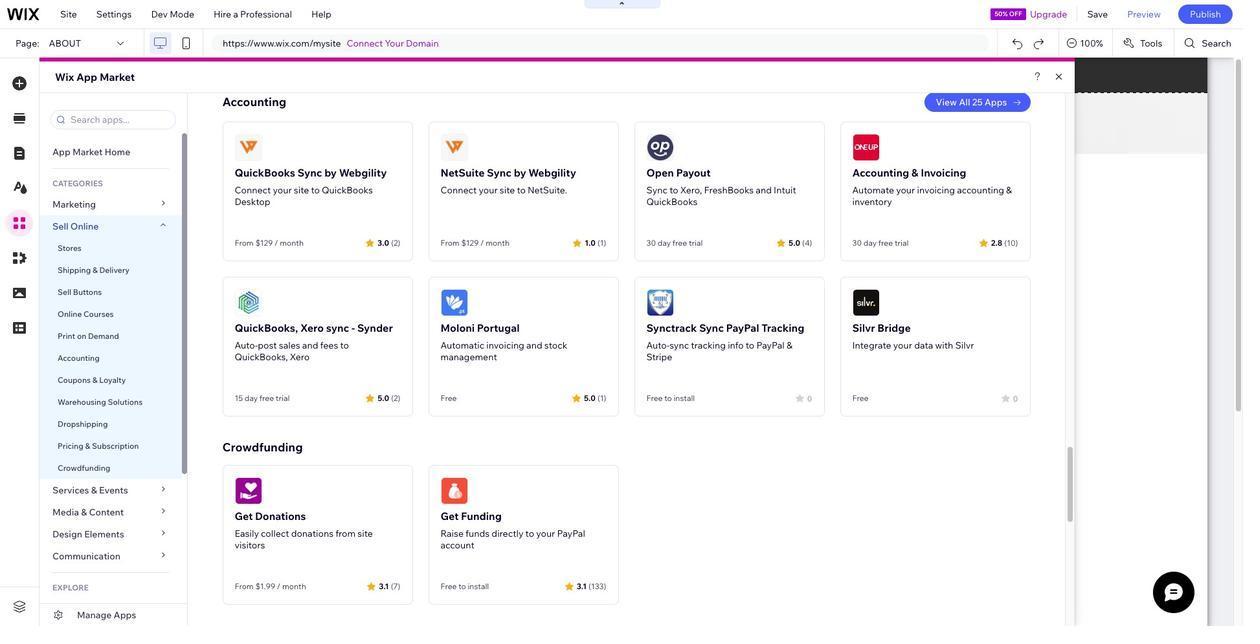 Task type: locate. For each thing, give the bounding box(es) containing it.
site inside get donations easily collect donations from site visitors
[[358, 528, 373, 540]]

sync inside the quickbooks sync by webgility connect your site to quickbooks desktop
[[298, 166, 322, 179]]

30 day free trial down inventory
[[852, 238, 909, 248]]

sell online
[[52, 221, 99, 232]]

app right wix
[[76, 71, 97, 84]]

2 0 from the left
[[1013, 394, 1018, 404]]

paypal up '3.1 (133)'
[[557, 528, 585, 540]]

warehousing
[[58, 398, 106, 407]]

get funding raise funds directly to your paypal account
[[441, 510, 585, 552]]

free to install down account
[[441, 582, 489, 592]]

0 horizontal spatial crowdfunding
[[58, 464, 110, 473]]

trial down accounting & invoicing automate your invoicing accounting & inventory
[[895, 238, 909, 248]]

settings
[[96, 8, 132, 20]]

sync left ‑
[[326, 322, 349, 335]]

marketing link
[[39, 194, 182, 216]]

from up moloni portugal logo
[[441, 238, 459, 248]]

warehousing solutions link
[[39, 392, 182, 414]]

1 horizontal spatial 30 day free trial
[[852, 238, 909, 248]]

(4)
[[802, 238, 812, 248]]

sell up stores
[[52, 221, 68, 232]]

1 30 from the left
[[646, 238, 656, 248]]

2 (2) from the top
[[391, 393, 400, 403]]

to inside the quickbooks sync by webgility connect your site to quickbooks desktop
[[311, 185, 320, 196]]

quickbooks sync by webgility connect your site to quickbooks desktop
[[235, 166, 387, 208]]

3.1 (133)
[[577, 582, 606, 591]]

quickbooks for open payout
[[646, 196, 697, 208]]

1 quickbooks, from the top
[[235, 322, 298, 335]]

quickbooks inside open payout sync to xero, freshbooks and intuit quickbooks
[[646, 196, 697, 208]]

invoicing down portugal at the left bottom
[[486, 340, 524, 352]]

0 vertical spatial accounting
[[222, 95, 286, 109]]

2 horizontal spatial and
[[756, 185, 772, 196]]

2 horizontal spatial accounting
[[852, 166, 909, 179]]

0 horizontal spatial day
[[245, 394, 258, 403]]

silvr up integrate
[[852, 322, 875, 335]]

1 vertical spatial invoicing
[[486, 340, 524, 352]]

sell buttons link
[[39, 282, 182, 304]]

day down inventory
[[864, 238, 877, 248]]

to right info
[[746, 340, 754, 352]]

$129 up moloni portugal logo
[[461, 238, 479, 248]]

1 horizontal spatial day
[[658, 238, 671, 248]]

communication
[[52, 551, 122, 563]]

1 horizontal spatial get
[[441, 510, 459, 523]]

site left netsuite.
[[500, 185, 515, 196]]

1 horizontal spatial and
[[526, 340, 542, 352]]

$129
[[255, 238, 273, 248], [461, 238, 479, 248]]

1 horizontal spatial invoicing
[[917, 185, 955, 196]]

0 vertical spatial sync
[[326, 322, 349, 335]]

0 horizontal spatial 30
[[646, 238, 656, 248]]

day right 15
[[245, 394, 258, 403]]

sync for quickbooks
[[298, 166, 322, 179]]

auto- down quickbooks, xero sync ‑ synder logo
[[235, 340, 258, 352]]

market up search apps... field
[[100, 71, 135, 84]]

1 horizontal spatial 3.1
[[577, 582, 587, 591]]

accounting inside accounting & invoicing automate your invoicing accounting & inventory
[[852, 166, 909, 179]]

from
[[235, 238, 254, 248], [441, 238, 459, 248], [235, 582, 254, 592]]

trial for payout
[[689, 238, 703, 248]]

& for loyalty
[[92, 375, 98, 385]]

2 quickbooks, from the top
[[235, 352, 288, 363]]

subscription
[[92, 442, 139, 451]]

connect down 'netsuite'
[[441, 185, 477, 196]]

connect down quickbooks sync by webgility logo
[[235, 185, 271, 196]]

0 horizontal spatial silvr
[[852, 322, 875, 335]]

& right pricing
[[85, 442, 90, 451]]

1 vertical spatial crowdfunding
[[58, 464, 110, 473]]

1 vertical spatial install
[[468, 582, 489, 592]]

tracking
[[761, 322, 804, 335]]

$129 down the desktop
[[255, 238, 273, 248]]

get for get funding
[[441, 510, 459, 523]]

apps right the manage
[[114, 610, 136, 622]]

a
[[233, 8, 238, 20]]

webgility inside the quickbooks sync by webgility connect your site to quickbooks desktop
[[339, 166, 387, 179]]

sync down synctrack
[[670, 340, 689, 352]]

0 horizontal spatial site
[[294, 185, 309, 196]]

0 vertical spatial crowdfunding
[[222, 440, 303, 455]]

silvr
[[852, 322, 875, 335], [955, 340, 974, 352]]

invoicing inside accounting & invoicing automate your invoicing accounting & inventory
[[917, 185, 955, 196]]

1 $129 from the left
[[255, 238, 273, 248]]

app market home link
[[39, 141, 182, 163]]

connect inside netsuite sync by webgility connect your site to netsuite.
[[441, 185, 477, 196]]

accounting up quickbooks sync by webgility logo
[[222, 95, 286, 109]]

xero up the fees
[[300, 322, 324, 335]]

from $129 / month for quickbooks
[[235, 238, 304, 248]]

1 vertical spatial app
[[52, 146, 70, 158]]

0 horizontal spatial by
[[324, 166, 337, 179]]

2 $129 from the left
[[461, 238, 479, 248]]

get donations logo image
[[235, 478, 262, 505]]

free down integrate
[[852, 394, 868, 403]]

paypal inside get funding raise funds directly to your paypal account
[[557, 528, 585, 540]]

pricing
[[58, 442, 83, 451]]

1 vertical spatial free to install
[[441, 582, 489, 592]]

1 horizontal spatial app
[[76, 71, 97, 84]]

0 vertical spatial xero
[[300, 322, 324, 335]]

silvr right with
[[955, 340, 974, 352]]

0 horizontal spatial $129
[[255, 238, 273, 248]]

manage apps link
[[39, 605, 187, 627]]

1 vertical spatial (1)
[[598, 393, 606, 403]]

0 vertical spatial quickbooks,
[[235, 322, 298, 335]]

sell for sell buttons
[[58, 287, 71, 297]]

site inside the quickbooks sync by webgility connect your site to quickbooks desktop
[[294, 185, 309, 196]]

site inside netsuite sync by webgility connect your site to netsuite.
[[500, 185, 515, 196]]

site
[[294, 185, 309, 196], [500, 185, 515, 196], [358, 528, 373, 540]]

0 horizontal spatial 3.1
[[379, 582, 389, 591]]

explore
[[52, 583, 89, 593]]

0 horizontal spatial apps
[[114, 610, 136, 622]]

2 horizontal spatial site
[[500, 185, 515, 196]]

day up synctrack sync paypal tracking logo
[[658, 238, 671, 248]]

paypal
[[726, 322, 759, 335], [756, 340, 785, 352], [557, 528, 585, 540]]

delivery
[[99, 265, 130, 275]]

15 day free trial
[[235, 394, 290, 403]]

2 horizontal spatial 5.0
[[789, 238, 800, 248]]

& left delivery
[[93, 265, 98, 275]]

desktop
[[235, 196, 270, 208]]

online down marketing on the left of page
[[70, 221, 99, 232]]

sync
[[326, 322, 349, 335], [670, 340, 689, 352]]

1.0 (1)
[[585, 238, 606, 248]]

1 horizontal spatial webgility
[[528, 166, 576, 179]]

1 webgility from the left
[[339, 166, 387, 179]]

0 horizontal spatial 0
[[807, 394, 812, 404]]

apps right 25
[[985, 96, 1007, 108]]

and left stock
[[526, 340, 542, 352]]

free down "xero,"
[[673, 238, 687, 248]]

0 horizontal spatial free
[[259, 394, 274, 403]]

1 horizontal spatial 0
[[1013, 394, 1018, 404]]

invoicing inside moloni portugal automatic invoicing and stock management
[[486, 340, 524, 352]]

30 for accounting
[[852, 238, 862, 248]]

0 horizontal spatial from $129 / month
[[235, 238, 304, 248]]

0 vertical spatial invoicing
[[917, 185, 955, 196]]

free down management
[[441, 394, 457, 403]]

2 webgility from the left
[[528, 166, 576, 179]]

quickbooks, xero sync ‑ synder auto-post sales and fees to quickbooks, xero
[[235, 322, 393, 363]]

auto- down synctrack
[[646, 340, 670, 352]]

1 from $129 / month from the left
[[235, 238, 304, 248]]

paypal down tracking
[[756, 340, 785, 352]]

0 vertical spatial install
[[674, 394, 695, 403]]

sell left buttons on the top left of page
[[58, 287, 71, 297]]

1 horizontal spatial install
[[674, 394, 695, 403]]

1 vertical spatial market
[[72, 146, 103, 158]]

open payout sync to xero, freshbooks and intuit quickbooks
[[646, 166, 796, 208]]

0 for tracking
[[807, 394, 812, 404]]

1 horizontal spatial trial
[[689, 238, 703, 248]]

0 vertical spatial apps
[[985, 96, 1007, 108]]

sync inside open payout sync to xero, freshbooks and intuit quickbooks
[[646, 185, 668, 196]]

1 vertical spatial sell
[[58, 287, 71, 297]]

wix app market
[[55, 71, 135, 84]]

5.0 (4)
[[789, 238, 812, 248]]

webgility for quickbooks sync by webgility
[[339, 166, 387, 179]]

0 horizontal spatial 5.0
[[378, 393, 389, 403]]

from $129 / month down the desktop
[[235, 238, 304, 248]]

2 horizontal spatial day
[[864, 238, 877, 248]]

0 horizontal spatial app
[[52, 146, 70, 158]]

site for quickbooks sync by webgility
[[294, 185, 309, 196]]

silvr bridge logo image
[[852, 289, 880, 317]]

1 (2) from the top
[[391, 238, 400, 248]]

crowdfunding link
[[39, 458, 182, 480]]

accounting inside accounting link
[[58, 353, 100, 363]]

2 horizontal spatial quickbooks
[[646, 196, 697, 208]]

3.1 for get donations
[[379, 582, 389, 591]]

get inside get funding raise funds directly to your paypal account
[[441, 510, 459, 523]]

1 vertical spatial quickbooks,
[[235, 352, 288, 363]]

https://www.wix.com/mysite
[[223, 38, 341, 49]]

accounting down on
[[58, 353, 100, 363]]

0 horizontal spatial webgility
[[339, 166, 387, 179]]

services
[[52, 485, 89, 497]]

auto- inside synctrack sync paypal tracking auto-sync tracking info to paypal & stripe
[[646, 340, 670, 352]]

(133)
[[588, 582, 606, 591]]

2 by from the left
[[514, 166, 526, 179]]

your right the desktop
[[273, 185, 292, 196]]

print on demand
[[58, 331, 119, 341]]

2 get from the left
[[441, 510, 459, 523]]

paypal up info
[[726, 322, 759, 335]]

1 auto- from the left
[[235, 340, 258, 352]]

your right directly
[[536, 528, 555, 540]]

your down the bridge
[[893, 340, 912, 352]]

manage
[[77, 610, 112, 622]]

1 0 from the left
[[807, 394, 812, 404]]

coupons
[[58, 375, 91, 385]]

loyalty
[[99, 375, 126, 385]]

quickbooks, up the 15 day free trial
[[235, 352, 288, 363]]

silvr bridge integrate your data with silvr
[[852, 322, 974, 352]]

0 horizontal spatial get
[[235, 510, 253, 523]]

bridge
[[877, 322, 911, 335]]

1 3.1 from the left
[[379, 582, 389, 591]]

quickbooks, up post
[[235, 322, 298, 335]]

visitors
[[235, 540, 265, 552]]

day
[[658, 238, 671, 248], [864, 238, 877, 248], [245, 394, 258, 403]]

1 horizontal spatial free
[[673, 238, 687, 248]]

market inside 'sidebar' element
[[72, 146, 103, 158]]

synctrack
[[646, 322, 697, 335]]

30 day free trial down "xero,"
[[646, 238, 703, 248]]

day for quickbooks,
[[245, 394, 258, 403]]

month down netsuite sync by webgility connect your site to netsuite.
[[486, 238, 510, 248]]

auto-
[[235, 340, 258, 352], [646, 340, 670, 352]]

quickbooks for quickbooks sync by webgility
[[322, 185, 373, 196]]

1 (1) from the top
[[598, 238, 606, 248]]

& left invoicing
[[911, 166, 918, 179]]

2 horizontal spatial free
[[878, 238, 893, 248]]

online
[[70, 221, 99, 232], [58, 309, 82, 319]]

30 day free trial for sync
[[646, 238, 703, 248]]

(1) for invoicing
[[598, 393, 606, 403]]

and inside quickbooks, xero sync ‑ synder auto-post sales and fees to quickbooks, xero
[[302, 340, 318, 352]]

app inside 'sidebar' element
[[52, 146, 70, 158]]

& left events in the left of the page
[[91, 485, 97, 497]]

0 vertical spatial (1)
[[598, 238, 606, 248]]

by inside the quickbooks sync by webgility connect your site to quickbooks desktop
[[324, 166, 337, 179]]

mode
[[170, 8, 194, 20]]

from down the desktop
[[235, 238, 254, 248]]

funds
[[466, 528, 490, 540]]

by
[[324, 166, 337, 179], [514, 166, 526, 179]]

your down 'netsuite'
[[479, 185, 498, 196]]

sync inside quickbooks, xero sync ‑ synder auto-post sales and fees to quickbooks, xero
[[326, 322, 349, 335]]

2 3.1 from the left
[[577, 582, 587, 591]]

& right media
[[81, 507, 87, 519]]

collect
[[261, 528, 289, 540]]

0 horizontal spatial quickbooks
[[235, 166, 295, 179]]

webgility inside netsuite sync by webgility connect your site to netsuite.
[[528, 166, 576, 179]]

1 horizontal spatial auto-
[[646, 340, 670, 352]]

view all 25 apps link
[[924, 93, 1030, 112]]

install
[[674, 394, 695, 403], [468, 582, 489, 592]]

1 horizontal spatial $129
[[461, 238, 479, 248]]

marketing
[[52, 199, 96, 210]]

install down account
[[468, 582, 489, 592]]

50% off
[[995, 10, 1022, 18]]

xero
[[300, 322, 324, 335], [290, 352, 310, 363]]

(2) for quickbooks sync by webgility
[[391, 238, 400, 248]]

market left home
[[72, 146, 103, 158]]

view all 25 apps
[[936, 96, 1007, 108]]

to right the fees
[[340, 340, 349, 352]]

0 horizontal spatial 30 day free trial
[[646, 238, 703, 248]]

free down inventory
[[878, 238, 893, 248]]

day for open
[[658, 238, 671, 248]]

1 horizontal spatial 5.0
[[584, 393, 596, 403]]

2 30 from the left
[[852, 238, 862, 248]]

from for quickbooks
[[235, 238, 254, 248]]

netsuite.
[[528, 185, 567, 196]]

install down tracking at the right bottom of page
[[674, 394, 695, 403]]

free for quickbooks,
[[259, 394, 274, 403]]

100% button
[[1059, 29, 1112, 58]]

online courses
[[58, 309, 114, 319]]

/ for netsuite
[[480, 238, 484, 248]]

from $129 / month up moloni portugal logo
[[441, 238, 510, 248]]

get up easily
[[235, 510, 253, 523]]

online up print
[[58, 309, 82, 319]]

dev mode
[[151, 8, 194, 20]]

3.1 left (133)
[[577, 582, 587, 591]]

0 horizontal spatial accounting
[[58, 353, 100, 363]]

by inside netsuite sync by webgility connect your site to netsuite.
[[514, 166, 526, 179]]

your right automate on the right
[[896, 185, 915, 196]]

and left the fees
[[302, 340, 318, 352]]

to left netsuite.
[[517, 185, 526, 196]]

30 right 1.0 (1)
[[646, 238, 656, 248]]

trial right 15
[[276, 394, 290, 403]]

get funding logo image
[[441, 478, 468, 505]]

get inside get donations easily collect donations from site visitors
[[235, 510, 253, 523]]

1 by from the left
[[324, 166, 337, 179]]

connect left your
[[347, 38, 383, 49]]

to right the desktop
[[311, 185, 320, 196]]

month for netsuite
[[486, 238, 510, 248]]

trial for xero
[[276, 394, 290, 403]]

shipping & delivery
[[58, 265, 130, 275]]

0 horizontal spatial sync
[[326, 322, 349, 335]]

courses
[[84, 309, 114, 319]]

30 down inventory
[[852, 238, 862, 248]]

from $129 / month for netsuite
[[441, 238, 510, 248]]

connect for quickbooks sync by webgility
[[235, 185, 271, 196]]

by for quickbooks
[[324, 166, 337, 179]]

0 vertical spatial silvr
[[852, 322, 875, 335]]

2 horizontal spatial trial
[[895, 238, 909, 248]]

accounting
[[222, 95, 286, 109], [852, 166, 909, 179], [58, 353, 100, 363]]

get up raise
[[441, 510, 459, 523]]

shipping
[[58, 265, 91, 275]]

& down tracking
[[787, 340, 792, 352]]

free for open
[[673, 238, 687, 248]]

your
[[385, 38, 404, 49]]

connect inside the quickbooks sync by webgility connect your site to quickbooks desktop
[[235, 185, 271, 196]]

& inside 'link'
[[92, 375, 98, 385]]

2 auto- from the left
[[646, 340, 670, 352]]

your inside silvr bridge integrate your data with silvr
[[893, 340, 912, 352]]

0 horizontal spatial free to install
[[441, 582, 489, 592]]

2 (1) from the top
[[598, 393, 606, 403]]

site right the desktop
[[294, 185, 309, 196]]

2 vertical spatial paypal
[[557, 528, 585, 540]]

crowdfunding up services & events
[[58, 464, 110, 473]]

1 horizontal spatial quickbooks
[[322, 185, 373, 196]]

0 vertical spatial app
[[76, 71, 97, 84]]

to left "xero,"
[[670, 185, 678, 196]]

free for accounting
[[878, 238, 893, 248]]

accounting & invoicing logo image
[[852, 134, 880, 161]]

month down the quickbooks sync by webgility connect your site to quickbooks desktop
[[280, 238, 304, 248]]

0 vertical spatial (2)
[[391, 238, 400, 248]]

1 horizontal spatial site
[[358, 528, 373, 540]]

1 get from the left
[[235, 510, 253, 523]]

categories
[[52, 179, 103, 188]]

app
[[76, 71, 97, 84], [52, 146, 70, 158]]

accounting up automate on the right
[[852, 166, 909, 179]]

sync inside netsuite sync by webgility connect your site to netsuite.
[[487, 166, 512, 179]]

1.0
[[585, 238, 596, 248]]

0 vertical spatial free to install
[[646, 394, 695, 403]]

3.1 for get funding
[[577, 582, 587, 591]]

1 vertical spatial sync
[[670, 340, 689, 352]]

1 vertical spatial silvr
[[955, 340, 974, 352]]

accounting link
[[39, 348, 182, 370]]

netsuite sync by webgility connect your site to netsuite.
[[441, 166, 576, 196]]

domain
[[406, 38, 439, 49]]

& left loyalty
[[92, 375, 98, 385]]

trial for &
[[895, 238, 909, 248]]

1 horizontal spatial 30
[[852, 238, 862, 248]]

sync inside synctrack sync paypal tracking auto-sync tracking info to paypal & stripe
[[699, 322, 724, 335]]

3.1 left (7)
[[379, 582, 389, 591]]

raise
[[441, 528, 464, 540]]

free to install down "stripe"
[[646, 394, 695, 403]]

xero left the fees
[[290, 352, 310, 363]]

invoicing down invoicing
[[917, 185, 955, 196]]

trial down "xero,"
[[689, 238, 703, 248]]

1 vertical spatial accounting
[[852, 166, 909, 179]]

2 horizontal spatial connect
[[441, 185, 477, 196]]

1 vertical spatial apps
[[114, 610, 136, 622]]

1 vertical spatial (2)
[[391, 393, 400, 403]]

1 horizontal spatial from $129 / month
[[441, 238, 510, 248]]

apps inside 'sidebar' element
[[114, 610, 136, 622]]

synder
[[357, 322, 393, 335]]

and left intuit
[[756, 185, 772, 196]]

0 horizontal spatial trial
[[276, 394, 290, 403]]

0 horizontal spatial auto-
[[235, 340, 258, 352]]

0 horizontal spatial invoicing
[[486, 340, 524, 352]]

2 30 day free trial from the left
[[852, 238, 909, 248]]

1 horizontal spatial by
[[514, 166, 526, 179]]

2 vertical spatial accounting
[[58, 353, 100, 363]]

quickbooks, xero sync ‑ synder logo image
[[235, 289, 262, 317]]

Search apps... field
[[67, 111, 172, 129]]

free right 15
[[259, 394, 274, 403]]

1 horizontal spatial crowdfunding
[[222, 440, 303, 455]]

easily
[[235, 528, 259, 540]]

2 from $129 / month from the left
[[441, 238, 510, 248]]

0 vertical spatial sell
[[52, 221, 68, 232]]

crowdfunding inside 'sidebar' element
[[58, 464, 110, 473]]

post
[[258, 340, 277, 352]]

1 horizontal spatial sync
[[670, 340, 689, 352]]

your inside the quickbooks sync by webgility connect your site to quickbooks desktop
[[273, 185, 292, 196]]

to right directly
[[525, 528, 534, 540]]

0 horizontal spatial and
[[302, 340, 318, 352]]

automate
[[852, 185, 894, 196]]

0 horizontal spatial connect
[[235, 185, 271, 196]]

shipping & delivery link
[[39, 260, 182, 282]]

1 30 day free trial from the left
[[646, 238, 703, 248]]

crowdfunding up get donations logo
[[222, 440, 303, 455]]

0 horizontal spatial install
[[468, 582, 489, 592]]

site right from
[[358, 528, 373, 540]]

1 horizontal spatial apps
[[985, 96, 1007, 108]]

professional
[[240, 8, 292, 20]]

app up categories
[[52, 146, 70, 158]]



Task type: describe. For each thing, give the bounding box(es) containing it.
0 vertical spatial paypal
[[726, 322, 759, 335]]

$129 for quickbooks
[[255, 238, 273, 248]]

sell for sell online
[[52, 221, 68, 232]]

portugal
[[477, 322, 520, 335]]

moloni portugal logo image
[[441, 289, 468, 317]]

print on demand link
[[39, 326, 182, 348]]

webgility for netsuite sync by webgility
[[528, 166, 576, 179]]

help
[[311, 8, 331, 20]]

& for subscription
[[85, 442, 90, 451]]

1 vertical spatial xero
[[290, 352, 310, 363]]

1 horizontal spatial accounting
[[222, 95, 286, 109]]

30 day free trial for invoicing
[[852, 238, 909, 248]]

to inside quickbooks, xero sync ‑ synder auto-post sales and fees to quickbooks, xero
[[340, 340, 349, 352]]

sync inside synctrack sync paypal tracking auto-sync tracking info to paypal & stripe
[[670, 340, 689, 352]]

month right $1.99
[[282, 582, 306, 592]]

1 horizontal spatial silvr
[[955, 340, 974, 352]]

2.8
[[991, 238, 1002, 248]]

services & events
[[52, 485, 128, 497]]

off
[[1009, 10, 1022, 18]]

online courses link
[[39, 304, 182, 326]]

100%
[[1080, 38, 1103, 49]]

netsuite sync by webgility logo image
[[441, 134, 468, 161]]

free down "stripe"
[[646, 394, 663, 403]]

with
[[935, 340, 953, 352]]

to down "stripe"
[[664, 394, 672, 403]]

tools
[[1140, 38, 1162, 49]]

coupons & loyalty
[[58, 375, 126, 385]]

info
[[728, 340, 744, 352]]

1 horizontal spatial connect
[[347, 38, 383, 49]]

home
[[105, 146, 130, 158]]

(1) for webgility
[[598, 238, 606, 248]]

management
[[441, 352, 497, 363]]

publish
[[1190, 8, 1221, 20]]

manage apps
[[77, 610, 136, 622]]

synctrack sync paypal tracking auto-sync tracking info to paypal & stripe
[[646, 322, 804, 363]]

(7)
[[391, 582, 400, 591]]

from
[[335, 528, 356, 540]]

about
[[49, 38, 81, 49]]

site
[[60, 8, 77, 20]]

3.0
[[378, 238, 389, 248]]

stock
[[544, 340, 567, 352]]

elements
[[84, 529, 124, 541]]

0 vertical spatial market
[[100, 71, 135, 84]]

5.0 for and
[[584, 393, 596, 403]]

$129 for netsuite
[[461, 238, 479, 248]]

& for delivery
[[93, 265, 98, 275]]

print
[[58, 331, 75, 341]]

connect for netsuite sync by webgility
[[441, 185, 477, 196]]

quickbooks sync by webgility logo image
[[235, 134, 262, 161]]

synctrack sync paypal tracking logo image
[[646, 289, 674, 317]]

3.1 (7)
[[379, 582, 400, 591]]

preview button
[[1118, 0, 1170, 28]]

5.0 (2)
[[378, 393, 400, 403]]

sync for netsuite
[[487, 166, 512, 179]]

5.0 for synder
[[378, 393, 389, 403]]

events
[[99, 485, 128, 497]]

donations
[[255, 510, 306, 523]]

auto- inside quickbooks, xero sync ‑ synder auto-post sales and fees to quickbooks, xero
[[235, 340, 258, 352]]

services & events link
[[39, 480, 182, 502]]

sell online link
[[39, 216, 182, 238]]

& right accounting
[[1006, 185, 1012, 196]]

(2) for quickbooks, xero sync ‑ synder
[[391, 393, 400, 403]]

design elements link
[[39, 524, 182, 546]]

dev
[[151, 8, 168, 20]]

sidebar element
[[39, 93, 188, 627]]

open payout logo image
[[646, 134, 674, 161]]

30 for open
[[646, 238, 656, 248]]

50%
[[995, 10, 1008, 18]]

site for get donations
[[358, 528, 373, 540]]

design
[[52, 529, 82, 541]]

5.0 for xero,
[[789, 238, 800, 248]]

day for accounting
[[864, 238, 877, 248]]

25
[[972, 96, 982, 108]]

moloni portugal automatic invoicing and stock management
[[441, 322, 567, 363]]

picks
[[78, 603, 100, 615]]

upgrade
[[1030, 8, 1067, 20]]

to inside synctrack sync paypal tracking auto-sync tracking info to paypal & stripe
[[746, 340, 754, 352]]

your inside get funding raise funds directly to your paypal account
[[536, 528, 555, 540]]

your inside netsuite sync by webgility connect your site to netsuite.
[[479, 185, 498, 196]]

preview
[[1127, 8, 1161, 20]]

tracking
[[691, 340, 726, 352]]

content
[[89, 507, 124, 519]]

get for get donations
[[235, 510, 253, 523]]

buttons
[[73, 287, 102, 297]]

to inside get funding raise funds directly to your paypal account
[[525, 528, 534, 540]]

from left $1.99
[[235, 582, 254, 592]]

hire
[[214, 8, 231, 20]]

and inside open payout sync to xero, freshbooks and intuit quickbooks
[[756, 185, 772, 196]]

0 vertical spatial online
[[70, 221, 99, 232]]

intuit
[[774, 185, 796, 196]]

(10)
[[1004, 238, 1018, 248]]

directly
[[492, 528, 523, 540]]

media
[[52, 507, 79, 519]]

to down account
[[458, 582, 466, 592]]

pricing & subscription link
[[39, 436, 182, 458]]

data
[[914, 340, 933, 352]]

search button
[[1175, 29, 1243, 58]]

hire a professional
[[214, 8, 292, 20]]

site for netsuite sync by webgility
[[500, 185, 515, 196]]

warehousing solutions
[[58, 398, 143, 407]]

& for invoicing
[[911, 166, 918, 179]]

invoicing
[[921, 166, 966, 179]]

to inside open payout sync to xero, freshbooks and intuit quickbooks
[[670, 185, 678, 196]]

coupons & loyalty link
[[39, 370, 182, 392]]

& for events
[[91, 485, 97, 497]]

& inside synctrack sync paypal tracking auto-sync tracking info to paypal & stripe
[[787, 340, 792, 352]]

by for netsuite
[[514, 166, 526, 179]]

dropshipping
[[58, 420, 108, 429]]

/ for quickbooks
[[275, 238, 278, 248]]

and inside moloni portugal automatic invoicing and stock management
[[526, 340, 542, 352]]

month for quickbooks
[[280, 238, 304, 248]]

payout
[[676, 166, 711, 179]]

from $1.99 / month
[[235, 582, 306, 592]]

all
[[959, 96, 970, 108]]

from for netsuite
[[441, 238, 459, 248]]

demand
[[88, 331, 119, 341]]

stores
[[58, 243, 81, 253]]

1 vertical spatial paypal
[[756, 340, 785, 352]]

team picks link
[[39, 598, 182, 620]]

publish button
[[1178, 5, 1233, 24]]

media & content link
[[39, 502, 182, 524]]

free down account
[[441, 582, 457, 592]]

account
[[441, 540, 474, 552]]

1 horizontal spatial free to install
[[646, 394, 695, 403]]

integrate
[[852, 340, 891, 352]]

1 vertical spatial online
[[58, 309, 82, 319]]

‑
[[351, 322, 355, 335]]

accounting
[[957, 185, 1004, 196]]

to inside netsuite sync by webgility connect your site to netsuite.
[[517, 185, 526, 196]]

5.0 (1)
[[584, 393, 606, 403]]

fees
[[320, 340, 338, 352]]

sync for synctrack
[[699, 322, 724, 335]]

0 for your
[[1013, 394, 1018, 404]]

freshbooks
[[704, 185, 754, 196]]

your inside accounting & invoicing automate your invoicing accounting & inventory
[[896, 185, 915, 196]]

& for content
[[81, 507, 87, 519]]



Task type: vqa. For each thing, say whether or not it's contained in the screenshot.
'in'
no



